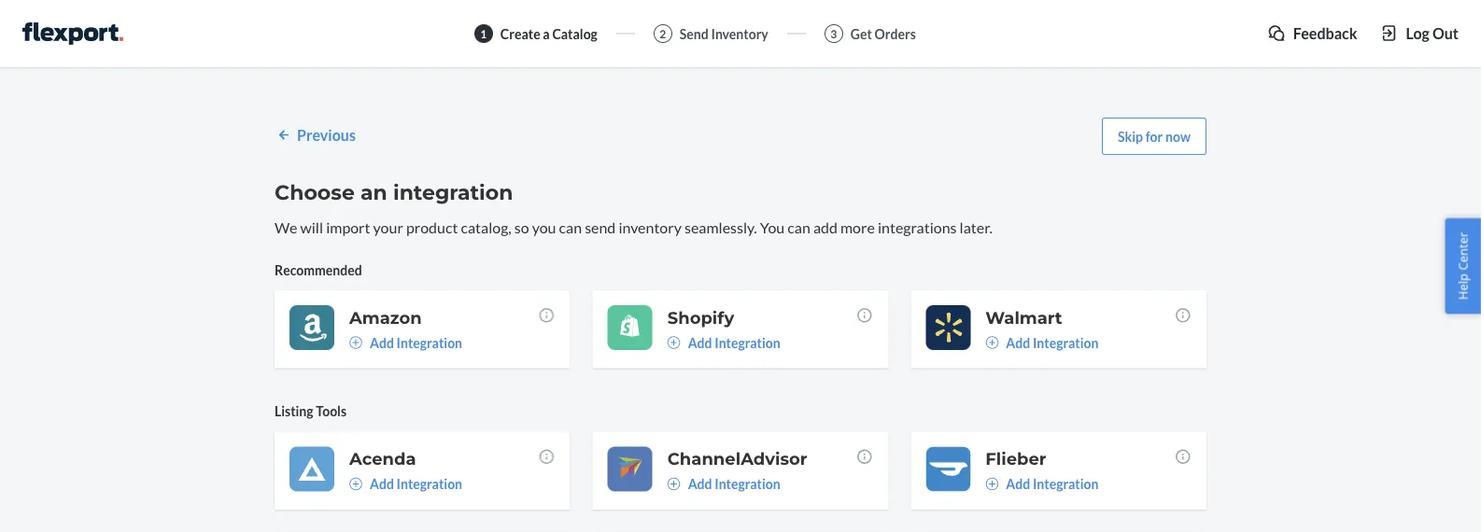 Task type: locate. For each thing, give the bounding box(es) containing it.
2 plus circle image from the left
[[668, 336, 681, 349]]

add down walmart
[[1007, 335, 1031, 351]]

channeladvisor
[[668, 449, 808, 469]]

add integration for walmart
[[1007, 335, 1099, 351]]

can left add
[[788, 218, 811, 236]]

amazon
[[349, 307, 422, 328]]

integration down flieber
[[1033, 476, 1099, 492]]

3 plus circle image from the left
[[986, 478, 999, 491]]

will
[[300, 218, 323, 236]]

more
[[841, 218, 875, 236]]

choose an integration
[[275, 180, 513, 205]]

2 horizontal spatial plus circle image
[[986, 478, 999, 491]]

integration for amazon
[[397, 335, 463, 351]]

add integration
[[370, 335, 463, 351], [688, 335, 781, 351], [1007, 335, 1099, 351], [370, 476, 463, 492], [688, 476, 781, 492], [1007, 476, 1099, 492]]

plus circle image
[[349, 478, 363, 491], [668, 478, 681, 491], [986, 478, 999, 491]]

add for acenda
[[370, 476, 394, 492]]

1 horizontal spatial can
[[788, 218, 811, 236]]

plus circle image
[[349, 336, 363, 349], [668, 336, 681, 349], [986, 336, 999, 349]]

import
[[326, 218, 371, 236]]

add integration down amazon
[[370, 335, 463, 351]]

add integration down flieber
[[1007, 476, 1099, 492]]

integration down channeladvisor
[[715, 476, 781, 492]]

1 horizontal spatial plus circle image
[[668, 478, 681, 491]]

0 horizontal spatial plus circle image
[[349, 336, 363, 349]]

plus circle image down amazon
[[349, 336, 363, 349]]

acenda
[[349, 449, 416, 469]]

integration down acenda
[[397, 476, 463, 492]]

you
[[532, 218, 556, 236]]

now
[[1166, 128, 1191, 144]]

a
[[543, 26, 550, 42]]

choose
[[275, 180, 355, 205]]

add integration for shopify
[[688, 335, 781, 351]]

1 plus circle image from the left
[[349, 336, 363, 349]]

add integration link down acenda
[[349, 475, 463, 494]]

feedback link
[[1268, 22, 1358, 44]]

add
[[370, 335, 394, 351], [688, 335, 713, 351], [1007, 335, 1031, 351], [370, 476, 394, 492], [688, 476, 713, 492], [1007, 476, 1031, 492]]

integration for flieber
[[1033, 476, 1099, 492]]

shopify
[[668, 307, 735, 328]]

2 horizontal spatial plus circle image
[[986, 336, 999, 349]]

plus circle image down flieber
[[986, 478, 999, 491]]

integration down 'shopify'
[[715, 335, 781, 351]]

add integration down 'shopify'
[[688, 335, 781, 351]]

add down flieber
[[1007, 476, 1031, 492]]

later.
[[960, 218, 993, 236]]

0 horizontal spatial can
[[559, 218, 582, 236]]

you
[[760, 218, 785, 236]]

plus circle image down acenda
[[349, 478, 363, 491]]

add for shopify
[[688, 335, 713, 351]]

orders
[[875, 26, 916, 42]]

add integration link down channeladvisor
[[668, 475, 781, 494]]

plus circle image down channeladvisor
[[668, 478, 681, 491]]

integration
[[397, 335, 463, 351], [715, 335, 781, 351], [1033, 335, 1099, 351], [397, 476, 463, 492], [715, 476, 781, 492], [1033, 476, 1099, 492]]

get orders
[[851, 26, 916, 42]]

add integration down channeladvisor
[[688, 476, 781, 492]]

your
[[373, 218, 403, 236]]

plus circle image down walmart
[[986, 336, 999, 349]]

integration down walmart
[[1033, 335, 1099, 351]]

create
[[501, 26, 541, 42]]

flieber
[[986, 449, 1047, 469]]

log
[[1407, 24, 1430, 42]]

listing
[[275, 404, 314, 419]]

integration down amazon
[[397, 335, 463, 351]]

0 horizontal spatial plus circle image
[[349, 478, 363, 491]]

add down amazon
[[370, 335, 394, 351]]

add integration link for flieber
[[986, 475, 1099, 494]]

we
[[275, 218, 298, 236]]

2 can from the left
[[788, 218, 811, 236]]

integration
[[393, 180, 513, 205]]

previous
[[297, 126, 356, 144]]

add integration link down 'shopify'
[[668, 333, 781, 352]]

1 horizontal spatial plus circle image
[[668, 336, 681, 349]]

plus circle image for acenda
[[349, 478, 363, 491]]

recommended
[[275, 262, 362, 278]]

can
[[559, 218, 582, 236], [788, 218, 811, 236]]

add integration down acenda
[[370, 476, 463, 492]]

add integration link for acenda
[[349, 475, 463, 494]]

1
[[481, 27, 487, 40]]

add down channeladvisor
[[688, 476, 713, 492]]

add for walmart
[[1007, 335, 1031, 351]]

3 plus circle image from the left
[[986, 336, 999, 349]]

2 plus circle image from the left
[[668, 478, 681, 491]]

previous link
[[275, 124, 356, 146]]

add for flieber
[[1007, 476, 1031, 492]]

add integration link
[[349, 333, 463, 352], [668, 333, 781, 352], [986, 333, 1099, 352], [349, 475, 463, 494], [668, 475, 781, 494], [986, 475, 1099, 494]]

add down acenda
[[370, 476, 394, 492]]

plus circle image down 'shopify'
[[668, 336, 681, 349]]

can right you
[[559, 218, 582, 236]]

create a catalog
[[501, 26, 598, 42]]

add integration link down amazon
[[349, 333, 463, 352]]

walmart
[[986, 307, 1063, 328]]

add integration link for channeladvisor
[[668, 475, 781, 494]]

add integration for acenda
[[370, 476, 463, 492]]

1 plus circle image from the left
[[349, 478, 363, 491]]

add integration down walmart
[[1007, 335, 1099, 351]]

add down 'shopify'
[[688, 335, 713, 351]]

add integration link down walmart
[[986, 333, 1099, 352]]

out
[[1433, 24, 1459, 42]]

add integration link down flieber
[[986, 475, 1099, 494]]



Task type: vqa. For each thing, say whether or not it's contained in the screenshot.
chevron right 'icon'
no



Task type: describe. For each thing, give the bounding box(es) containing it.
integration for walmart
[[1033, 335, 1099, 351]]

skip
[[1118, 128, 1144, 144]]

tools
[[316, 404, 347, 419]]

listing tools
[[275, 404, 347, 419]]

inventory
[[619, 218, 682, 236]]

center
[[1455, 232, 1472, 271]]

integration for acenda
[[397, 476, 463, 492]]

help center
[[1455, 232, 1472, 300]]

add
[[814, 218, 838, 236]]

add for channeladvisor
[[688, 476, 713, 492]]

send
[[680, 26, 709, 42]]

add integration for flieber
[[1007, 476, 1099, 492]]

integrations
[[878, 218, 957, 236]]

plus circle image for flieber
[[986, 478, 999, 491]]

2
[[660, 27, 667, 40]]

skip for now
[[1118, 128, 1191, 144]]

skip for now button
[[1103, 118, 1207, 155]]

send inventory
[[680, 26, 769, 42]]

inventory
[[711, 26, 769, 42]]

add integration link for walmart
[[986, 333, 1099, 352]]

add integration for amazon
[[370, 335, 463, 351]]

catalog
[[553, 26, 598, 42]]

3
[[831, 27, 837, 40]]

feedback
[[1294, 24, 1358, 42]]

help center button
[[1446, 218, 1482, 314]]

flexport logo image
[[22, 22, 123, 45]]

send
[[585, 218, 616, 236]]

catalog,
[[461, 218, 512, 236]]

an
[[361, 180, 388, 205]]

seamlessly.
[[685, 218, 757, 236]]

add integration for channeladvisor
[[688, 476, 781, 492]]

integration for shopify
[[715, 335, 781, 351]]

plus circle image for walmart
[[986, 336, 999, 349]]

plus circle image for channeladvisor
[[668, 478, 681, 491]]

add for amazon
[[370, 335, 394, 351]]

add integration link for shopify
[[668, 333, 781, 352]]

get
[[851, 26, 873, 42]]

log out button
[[1380, 22, 1459, 44]]

product
[[406, 218, 458, 236]]

plus circle image for amazon
[[349, 336, 363, 349]]

plus circle image for shopify
[[668, 336, 681, 349]]

so
[[515, 218, 529, 236]]

add integration link for amazon
[[349, 333, 463, 352]]

we will import your product catalog, so you can send inventory seamlessly. you can add more integrations later.
[[275, 218, 993, 236]]

help
[[1455, 274, 1472, 300]]

for
[[1146, 128, 1164, 144]]

skip for now link
[[1103, 118, 1207, 155]]

log out
[[1407, 24, 1459, 42]]

1 can from the left
[[559, 218, 582, 236]]

integration for channeladvisor
[[715, 476, 781, 492]]



